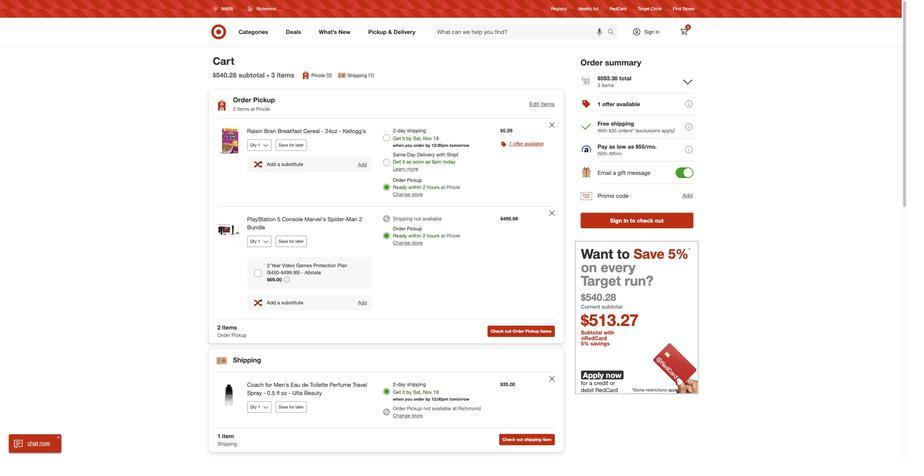 Task type: describe. For each thing, give the bounding box(es) containing it.
richmond button
[[244, 2, 281, 15]]

0 vertical spatial redcard
[[610, 6, 627, 11]]

men's
[[274, 382, 289, 389]]

chat
[[27, 440, 38, 448]]

items inside dropdown button
[[541, 101, 555, 108]]

2 inside 2 year video games protection plan ($450-$499.99) - allstate
[[267, 263, 270, 269]]

for for kellogg's
[[289, 143, 295, 148]]

Service plan checkbox
[[254, 270, 262, 277]]

shipping inside check out shipping item button
[[525, 438, 542, 443]]

$499.99)
[[281, 270, 300, 276]]

chat now button
[[9, 435, 61, 454]]

0 vertical spatial out
[[655, 217, 664, 224]]

ulta
[[293, 390, 303, 397]]

12:00pm for raisin bran breakfast cereal - 24oz - kellogg's
[[432, 143, 449, 148]]

what's
[[319, 28, 337, 35]]

save for raisin bran breakfast cereal - 24oz - kellogg's
[[279, 143, 288, 148]]

playstation
[[247, 216, 276, 223]]

cart item ready to fulfill group containing playstation 5 console marvel's spider-man 2 bundle
[[209, 207, 564, 320]]

2 vertical spatial add button
[[358, 300, 368, 307]]

items inside the order pickup 2 items at pinole
[[237, 106, 249, 112]]

1 ready from the top
[[393, 184, 407, 190]]

not available radio
[[383, 409, 390, 416]]

0 vertical spatial add button
[[358, 161, 368, 168]]

2 inside playstation 5 console marvel's spider-man 2 bundle
[[359, 216, 362, 223]]

pay as low as $55/mo. with affirm
[[598, 143, 657, 157]]

deals
[[286, 28, 301, 35]]

low
[[617, 143, 627, 150]]

24oz
[[325, 128, 338, 135]]

sat, for travel
[[413, 390, 422, 396]]

3 items
[[271, 71, 295, 79]]

sat, for kellogg's
[[413, 136, 422, 142]]

email a gift message
[[598, 170, 651, 177]]

stores
[[683, 6, 695, 11]]

as down day
[[407, 159, 412, 165]]

oz
[[281, 390, 287, 397]]

for for bundle
[[289, 239, 295, 244]]

redcard inside apply now for a credit or debit redcard
[[596, 387, 618, 394]]

breakfast
[[278, 128, 302, 135]]

free shipping with $35 orders* (exclusions apply)
[[598, 120, 676, 134]]

toilette
[[310, 382, 328, 389]]

target inside target circle link
[[638, 6, 650, 11]]

check
[[638, 217, 654, 224]]

pinole inside list
[[312, 72, 325, 79]]

video
[[282, 263, 295, 269]]

with inside "same day delivery with shipt get it as soon as 6pm today learn more"
[[437, 152, 446, 158]]

ad
[[594, 6, 599, 11]]

richmond inside 'order pickup not available at richmond change store'
[[459, 406, 481, 412]]

3 inside $593.36 total 3 items
[[598, 82, 601, 88]]

save for later for men's
[[279, 405, 304, 410]]

apply.
[[669, 388, 680, 393]]

affirm
[[609, 151, 622, 157]]

list containing pinole (2)
[[302, 71, 374, 80]]

email
[[598, 170, 612, 177]]

later for marvel's
[[296, 239, 304, 244]]

tomorrow for coach for men's eau de toilette perfume travel spray - 0.5 fl oz - ulta beauty
[[450, 397, 470, 402]]

playstation 5 console marvel's spider-man 2 bundle link
[[247, 216, 372, 232]]

affirm image
[[581, 145, 592, 156]]

you for raisin bran breakfast cereal - 24oz - kellogg's
[[405, 143, 413, 148]]

soon
[[413, 159, 424, 165]]

raisin bran breakfast cereal - 24oz - kellogg's
[[247, 128, 366, 135]]

subtotal
[[581, 330, 603, 336]]

$593.36
[[598, 75, 618, 82]]

same day delivery with shipt get it as soon as 6pm today learn more
[[393, 152, 459, 172]]

weekly ad
[[579, 6, 599, 11]]

2 order pickup ready within 2 hours at pinole change store from the top
[[393, 226, 460, 246]]

apply)
[[662, 128, 676, 134]]

shipping inside free shipping with $35 orders* (exclusions apply)
[[611, 120, 634, 127]]

$540.28 current subtotal $513.27
[[581, 291, 639, 330]]

what's new link
[[313, 24, 360, 40]]

sign in link
[[627, 24, 671, 40]]

2 within from the top
[[409, 233, 422, 239]]

2 year video games protection plan ($450-$499.99) - allstate
[[267, 263, 348, 276]]

item inside button
[[543, 438, 552, 443]]

coach for men's eau de toilette perfume travel spray - 0.5 fl oz - ulta beauty
[[247, 382, 367, 397]]

sign for sign in
[[645, 29, 655, 35]]

games
[[296, 263, 312, 269]]

5% savings
[[581, 341, 610, 348]]

beauty
[[304, 390, 322, 397]]

at inside 'order pickup not available at richmond change store'
[[453, 406, 457, 412]]

check out shipping item button
[[500, 435, 555, 446]]

delivery for &
[[394, 28, 416, 35]]

order pickup not available at richmond change store
[[393, 406, 481, 419]]

categories
[[239, 28, 268, 35]]

savings
[[591, 341, 610, 348]]

for inside coach for men's eau de toilette perfume travel spray - 0.5 fl oz - ulta beauty
[[266, 382, 272, 389]]

at inside the order pickup 2 items at pinole
[[251, 106, 255, 112]]

subtotal with
[[581, 330, 616, 336]]

- left 24oz
[[322, 128, 324, 135]]

save for coach for men's eau de toilette perfume travel spray - 0.5 fl oz - ulta beauty
[[279, 405, 288, 410]]

coach for men's eau de toilette perfume travel spray - 0.5 fl oz - ulta beauty link
[[247, 382, 372, 398]]

on
[[581, 259, 597, 276]]

perfume
[[330, 382, 351, 389]]

$35.00
[[501, 382, 516, 388]]

registry link
[[552, 6, 567, 12]]

order for coach for men's eau de toilette perfume travel spray - 0.5 fl oz - ulta beauty
[[414, 397, 425, 402]]

hours for 1st store pickup option from the top of the page
[[427, 184, 440, 190]]

edit
[[530, 101, 540, 108]]

save up run?
[[634, 246, 665, 262]]

new
[[339, 28, 351, 35]]

order summary
[[581, 57, 642, 67]]

$540.28 subtotal
[[213, 71, 265, 79]]

0 horizontal spatial to
[[617, 246, 630, 262]]

items inside 2 items order pickup
[[222, 325, 237, 332]]

as right low
[[628, 143, 635, 150]]

playstation 5 console marvel&#39;s spider-man 2 bundle image
[[215, 216, 243, 244]]

year
[[271, 263, 281, 269]]

shipping for shipping
[[233, 356, 261, 365]]

de
[[302, 382, 309, 389]]

credit
[[594, 380, 609, 387]]

not inside 'order pickup not available at richmond change store'
[[424, 406, 431, 412]]

pickup inside button
[[526, 329, 540, 334]]

(2)
[[327, 72, 332, 79]]

- left 0.5
[[264, 390, 266, 397]]

later for cereal
[[296, 143, 304, 148]]

day
[[407, 152, 416, 158]]

coach for men&#39;s eau de toilette perfume travel spray - 0.5 fl oz - ulta beauty image
[[215, 382, 243, 410]]

$540.28 for $540.28 current subtotal $513.27
[[581, 291, 617, 304]]

learn
[[393, 166, 406, 172]]

or
[[610, 380, 616, 387]]

2-day shipping get it by sat, nov 18 when you order by 12:00pm tomorrow for kellogg's
[[393, 128, 470, 148]]

raisin bran breakfast cereal - 24oz - kellogg's image
[[215, 127, 243, 156]]

0 horizontal spatial 5%
[[581, 341, 589, 348]]

travel
[[353, 382, 367, 389]]

shipping for shipping not available
[[393, 216, 413, 222]]

pickup inside 'order pickup not available at richmond change store'
[[407, 406, 422, 412]]

allstate
[[305, 270, 321, 276]]

code
[[616, 192, 629, 200]]

(1)
[[369, 72, 374, 79]]

shipping not available
[[393, 216, 442, 222]]

$5.29
[[501, 128, 513, 134]]

for inside apply now for a credit or debit redcard
[[581, 380, 588, 387]]

cart item ready to fulfill group containing coach for men's eau de toilette perfume travel spray - 0.5 fl oz - ulta beauty
[[209, 373, 564, 428]]

you for coach for men's eau de toilette perfume travel spray - 0.5 fl oz - ulta beauty
[[405, 397, 413, 402]]

order inside 2 items order pickup
[[218, 333, 230, 339]]

1 inside the 1 item shipping
[[218, 433, 221, 440]]

a inside apply now for a credit or debit redcard
[[590, 380, 593, 387]]

1 horizontal spatial 5%
[[669, 246, 689, 262]]

order inside the order pickup 2 items at pinole
[[233, 96, 252, 104]]

items inside $593.36 total 3 items
[[602, 82, 614, 88]]

*some
[[633, 388, 645, 393]]

want to save 5% *
[[581, 246, 691, 262]]

available inside 'order pickup not available at richmond change store'
[[432, 406, 452, 412]]

fl
[[277, 390, 280, 397]]

2- for kellogg's
[[393, 128, 398, 134]]

$540.28 for $540.28 subtotal
[[213, 71, 237, 79]]

3 for 3
[[687, 25, 689, 29]]

nov for kellogg's
[[423, 136, 432, 142]]

when for coach for men's eau de toilette perfume travel spray - 0.5 fl oz - ulta beauty
[[393, 397, 404, 402]]

0 horizontal spatial subtotal
[[239, 71, 265, 79]]

1 horizontal spatial offer
[[603, 101, 615, 108]]

94806
[[221, 6, 233, 11]]

shipt
[[447, 152, 459, 158]]

debit
[[581, 387, 594, 394]]

sign in to check out button
[[581, 213, 694, 229]]

substitute for add button to the top
[[282, 161, 304, 167]]

in for sign in to check out
[[624, 217, 629, 224]]

raisin
[[247, 128, 263, 135]]

nov for travel
[[423, 390, 432, 396]]

shipping (1)
[[348, 72, 374, 79]]

when for raisin bran breakfast cereal - 24oz - kellogg's
[[393, 143, 404, 148]]

a left gift
[[613, 170, 617, 177]]

1 item shipping
[[218, 433, 237, 447]]

registry
[[552, 6, 567, 11]]

day for coach for men's eau de toilette perfume travel spray - 0.5 fl oz - ulta beauty
[[398, 382, 406, 388]]

tomorrow for raisin bran breakfast cereal - 24oz - kellogg's
[[450, 143, 470, 148]]



Task type: vqa. For each thing, say whether or not it's contained in the screenshot.
labels.
no



Task type: locate. For each thing, give the bounding box(es) containing it.
store
[[412, 191, 423, 198], [412, 240, 423, 246], [412, 413, 423, 419]]

0 vertical spatial cart item ready to fulfill group
[[209, 119, 564, 207]]

edit items
[[530, 101, 555, 108]]

sat, up 'order pickup not available at richmond change store'
[[413, 390, 422, 396]]

get inside "same day delivery with shipt get it as soon as 6pm today learn more"
[[393, 159, 401, 165]]

0 horizontal spatial $540.28
[[213, 71, 237, 79]]

within
[[409, 184, 422, 190], [409, 233, 422, 239]]

1 vertical spatial order pickup ready within 2 hours at pinole change store
[[393, 226, 460, 246]]

1 offer available inside cart item ready to fulfill group
[[509, 141, 544, 147]]

shipping for shipping (1)
[[348, 72, 367, 79]]

tomorrow up shipt
[[450, 143, 470, 148]]

cart item ready to fulfill group containing raisin bran breakfast cereal - 24oz - kellogg's
[[209, 119, 564, 207]]

with up savings at bottom right
[[604, 330, 615, 336]]

1 offer available button up free shipping with $35 orders* (exclusions apply)
[[581, 93, 694, 116]]

1 12:00pm from the top
[[432, 143, 449, 148]]

1 vertical spatial check
[[503, 438, 516, 443]]

in for sign in
[[656, 29, 660, 35]]

3 cart item ready to fulfill group from the top
[[209, 373, 564, 428]]

save for later for breakfast
[[279, 143, 304, 148]]

0 vertical spatial with
[[598, 128, 608, 134]]

cereal
[[304, 128, 320, 135]]

playstation 5 console marvel's spider-man 2 bundle
[[247, 216, 362, 231]]

0 horizontal spatial 1 offer available button
[[509, 140, 544, 148]]

1 2- from the top
[[393, 128, 398, 134]]

1 change store button from the top
[[393, 191, 423, 198]]

1 vertical spatial store pickup radio
[[383, 233, 390, 240]]

order pickup ready within 2 hours at pinole change store down shipping not available
[[393, 226, 460, 246]]

12:00pm for coach for men's eau de toilette perfume travel spray - 0.5 fl oz - ulta beauty
[[432, 397, 449, 402]]

1 horizontal spatial sign
[[645, 29, 655, 35]]

2 vertical spatial save for later
[[279, 405, 304, 410]]

1 2-day shipping get it by sat, nov 18 when you order by 12:00pm tomorrow from the top
[[393, 128, 470, 148]]

cart
[[213, 55, 235, 67]]

1 horizontal spatial $540.28
[[581, 291, 617, 304]]

1 horizontal spatial item
[[543, 438, 552, 443]]

1 offer available inside "button"
[[598, 101, 641, 108]]

change store button right the not available option
[[393, 413, 423, 420]]

it inside "same day delivery with shipt get it as soon as 6pm today learn more"
[[403, 159, 405, 165]]

3 store from the top
[[412, 413, 423, 419]]

add a substitute for the bottom add button
[[267, 300, 304, 306]]

learn more button
[[393, 166, 419, 173]]

0 horizontal spatial in
[[624, 217, 629, 224]]

1 hours from the top
[[427, 184, 440, 190]]

1 vertical spatial $540.28
[[581, 291, 617, 304]]

1 tomorrow from the top
[[450, 143, 470, 148]]

later for eau
[[296, 405, 304, 410]]

0 horizontal spatial 1
[[218, 433, 221, 440]]

2 order from the top
[[414, 397, 425, 402]]

for down breakfast
[[289, 143, 295, 148]]

a down $69.00
[[278, 300, 280, 306]]

2 nov from the top
[[423, 390, 432, 396]]

2 store from the top
[[412, 240, 423, 246]]

0 vertical spatial it
[[403, 136, 405, 142]]

None radio
[[383, 134, 390, 142], [383, 389, 390, 396], [383, 134, 390, 142], [383, 389, 390, 396]]

2 with from the top
[[598, 151, 608, 157]]

0 horizontal spatial with
[[437, 152, 446, 158]]

12:00pm up shipt
[[432, 143, 449, 148]]

1 vertical spatial sat,
[[413, 390, 422, 396]]

sign inside button
[[611, 217, 623, 224]]

3 change store button from the top
[[393, 413, 423, 420]]

1 vertical spatial redcard
[[585, 336, 607, 342]]

save for later down breakfast
[[279, 143, 304, 148]]

1 vertical spatial 1
[[509, 141, 512, 147]]

check for items
[[491, 329, 504, 334]]

1 you from the top
[[405, 143, 413, 148]]

store right the not available option
[[412, 413, 423, 419]]

(exclusions
[[636, 128, 661, 134]]

1 horizontal spatial out
[[517, 438, 523, 443]]

✕
[[57, 436, 60, 440]]

hours down 6pm
[[427, 184, 440, 190]]

with inside free shipping with $35 orders* (exclusions apply)
[[598, 128, 608, 134]]

change store button
[[393, 191, 423, 198], [393, 240, 423, 247], [393, 413, 423, 420]]

save down oz
[[279, 405, 288, 410]]

substitute for the bottom add button
[[282, 300, 304, 306]]

1 vertical spatial 1 offer available button
[[509, 140, 544, 148]]

1 save for later from the top
[[279, 143, 304, 148]]

2 items order pickup
[[218, 325, 247, 339]]

1 sat, from the top
[[413, 136, 422, 142]]

0 vertical spatial target
[[638, 6, 650, 11]]

save for later button down console
[[276, 236, 307, 247]]

1 horizontal spatial in
[[656, 29, 660, 35]]

get for raisin bran breakfast cereal - 24oz - kellogg's
[[393, 136, 401, 142]]

change store button down the learn more "button"
[[393, 191, 423, 198]]

1 store pickup radio from the top
[[383, 184, 390, 191]]

with
[[437, 152, 446, 158], [604, 330, 615, 336]]

1 horizontal spatial 3
[[598, 82, 601, 88]]

2 vertical spatial get
[[393, 390, 401, 396]]

1 horizontal spatial target
[[638, 6, 650, 11]]

0 vertical spatial 5%
[[669, 246, 689, 262]]

for down ulta
[[289, 405, 295, 410]]

day for raisin bran breakfast cereal - 24oz - kellogg's
[[398, 128, 406, 134]]

add a substitute down breakfast
[[267, 161, 304, 167]]

hours down shipping not available
[[427, 233, 440, 239]]

1 vertical spatial 2-
[[393, 382, 398, 388]]

console
[[282, 216, 303, 223]]

0 horizontal spatial offer
[[513, 141, 523, 147]]

1 add a substitute from the top
[[267, 161, 304, 167]]

2 cart item ready to fulfill group from the top
[[209, 207, 564, 320]]

1 horizontal spatial subtotal
[[602, 304, 623, 311]]

1 vertical spatial it
[[403, 159, 405, 165]]

chat now
[[27, 440, 50, 448]]

0 vertical spatial save for later
[[279, 143, 304, 148]]

0 vertical spatial hours
[[427, 184, 440, 190]]

1 it from the top
[[403, 136, 405, 142]]

promo code
[[598, 192, 629, 200]]

with down the free
[[598, 128, 608, 134]]

now right chat
[[40, 440, 50, 448]]

1 vertical spatial when
[[393, 397, 404, 402]]

order pickup 2 items at pinole
[[233, 96, 275, 112]]

save for playstation 5 console marvel's spider-man 2 bundle
[[279, 239, 288, 244]]

2 you from the top
[[405, 397, 413, 402]]

ready down the learn
[[393, 184, 407, 190]]

sign
[[645, 29, 655, 35], [611, 217, 623, 224]]

add a substitute for add button to the top
[[267, 161, 304, 167]]

0 vertical spatial sat,
[[413, 136, 422, 142]]

0 vertical spatial day
[[398, 128, 406, 134]]

$593.36 total 3 items
[[598, 75, 632, 88]]

0 vertical spatial get
[[393, 136, 401, 142]]

- down games
[[302, 270, 303, 276]]

0 horizontal spatial item
[[222, 433, 234, 440]]

2
[[233, 106, 236, 112], [423, 184, 426, 190], [359, 216, 362, 223], [423, 233, 426, 239], [267, 263, 270, 269], [218, 325, 221, 332]]

2-day shipping get it by sat, nov 18 when you order by 12:00pm tomorrow for travel
[[393, 382, 470, 402]]

1 vertical spatial 3
[[271, 71, 275, 79]]

substitute down $69.00
[[282, 300, 304, 306]]

1 vertical spatial sign
[[611, 217, 623, 224]]

2 vertical spatial change
[[393, 413, 411, 419]]

marvel's
[[305, 216, 326, 223]]

save down "5"
[[279, 239, 288, 244]]

you up day
[[405, 143, 413, 148]]

3 down $593.36
[[598, 82, 601, 88]]

3 save for later button from the top
[[276, 402, 307, 413]]

offer inside cart item ready to fulfill group
[[513, 141, 523, 147]]

$540.28 up $513.27
[[581, 291, 617, 304]]

1 vertical spatial 1 offer available
[[509, 141, 544, 147]]

0 vertical spatial 1 offer available
[[598, 101, 641, 108]]

1 save for later button from the top
[[276, 140, 307, 151]]

sign in to check out
[[611, 217, 664, 224]]

hours for first store pickup option from the bottom
[[427, 233, 440, 239]]

find stores link
[[674, 6, 695, 12]]

2 2- from the top
[[393, 382, 398, 388]]

1 vertical spatial substitute
[[282, 300, 304, 306]]

1 vertical spatial in
[[624, 217, 629, 224]]

0 vertical spatial within
[[409, 184, 422, 190]]

2 ready from the top
[[393, 233, 407, 239]]

0 vertical spatial change
[[393, 191, 411, 198]]

save down breakfast
[[279, 143, 288, 148]]

1 vertical spatial day
[[398, 382, 406, 388]]

1 vertical spatial with
[[604, 330, 615, 336]]

1 vertical spatial richmond
[[459, 406, 481, 412]]

pickup inside the order pickup 2 items at pinole
[[253, 96, 275, 104]]

with inside pay as low as $55/mo. with affirm
[[598, 151, 608, 157]]

18 up 6pm
[[434, 136, 439, 142]]

3 it from the top
[[403, 390, 405, 396]]

more
[[407, 166, 419, 172]]

3 save for later from the top
[[279, 405, 304, 410]]

3 right $540.28 subtotal
[[271, 71, 275, 79]]

free
[[598, 120, 610, 127]]

not
[[414, 216, 421, 222], [424, 406, 431, 412]]

bran
[[264, 128, 276, 135]]

1 18 from the top
[[434, 136, 439, 142]]

a left the credit
[[590, 380, 593, 387]]

weekly
[[579, 6, 592, 11]]

2 vertical spatial 1
[[218, 433, 221, 440]]

save for later button for men's
[[276, 402, 307, 413]]

raisin bran breakfast cereal - 24oz - kellogg's link
[[247, 127, 372, 135]]

18 for kellogg's
[[434, 136, 439, 142]]

2 inside 2 items order pickup
[[218, 325, 221, 332]]

cart item ready to fulfill group
[[209, 119, 564, 207], [209, 207, 564, 320], [209, 373, 564, 428]]

add
[[267, 161, 276, 167], [358, 162, 367, 168], [683, 192, 693, 199], [267, 300, 276, 306], [358, 300, 367, 306]]

1 vertical spatial to
[[617, 246, 630, 262]]

store up shipping not available
[[412, 191, 423, 198]]

0 horizontal spatial now
[[40, 440, 50, 448]]

target left circle
[[638, 6, 650, 11]]

0 horizontal spatial delivery
[[394, 28, 416, 35]]

same
[[393, 152, 406, 158]]

2 substitute from the top
[[282, 300, 304, 306]]

- right oz
[[289, 390, 291, 397]]

pinole
[[312, 72, 325, 79], [256, 106, 270, 112], [447, 184, 460, 190], [447, 233, 460, 239]]

nov
[[423, 136, 432, 142], [423, 390, 432, 396]]

1 later from the top
[[296, 143, 304, 148]]

*
[[689, 247, 691, 253]]

- inside 2 year video games protection plan ($450-$499.99) - allstate
[[302, 270, 303, 276]]

ready down shipping not available
[[393, 233, 407, 239]]

1 vertical spatial save for later button
[[276, 236, 307, 247]]

categories link
[[233, 24, 277, 40]]

0 horizontal spatial sign
[[611, 217, 623, 224]]

order inside button
[[513, 329, 525, 334]]

1 change from the top
[[393, 191, 411, 198]]

order for raisin bran breakfast cereal - 24oz - kellogg's
[[414, 143, 425, 148]]

delivery right '&'
[[394, 28, 416, 35]]

for for travel
[[289, 405, 295, 410]]

target down the want
[[581, 273, 621, 289]]

2 later from the top
[[296, 239, 304, 244]]

1 vertical spatial 18
[[434, 390, 439, 396]]

94806 button
[[209, 2, 241, 15]]

$499.99
[[501, 216, 518, 222]]

2 store pickup radio from the top
[[383, 233, 390, 240]]

2 hours from the top
[[427, 233, 440, 239]]

change store button down shipping not available
[[393, 240, 423, 247]]

0 horizontal spatial target
[[581, 273, 621, 289]]

save for later button down ulta
[[276, 402, 307, 413]]

12:00pm up 'order pickup not available at richmond change store'
[[432, 397, 449, 402]]

0 vertical spatial store
[[412, 191, 423, 198]]

bundle
[[247, 224, 265, 231]]

for up 0.5
[[266, 382, 272, 389]]

0 horizontal spatial 1 offer available
[[509, 141, 544, 147]]

summary
[[606, 57, 642, 67]]

0 vertical spatial 1 offer available button
[[581, 93, 694, 116]]

3 down stores
[[687, 25, 689, 29]]

later down raisin bran breakfast cereal - 24oz - kellogg's
[[296, 143, 304, 148]]

1 offer available down '$5.29'
[[509, 141, 544, 147]]

now for chat
[[40, 440, 50, 448]]

0 vertical spatial with
[[437, 152, 446, 158]]

chat now dialog
[[9, 435, 61, 454]]

save for later button for console
[[276, 236, 307, 247]]

1 vertical spatial save for later
[[279, 239, 304, 244]]

1 get from the top
[[393, 136, 401, 142]]

run?
[[625, 273, 654, 289]]

2-day shipping get it by sat, nov 18 when you order by 12:00pm tomorrow up 'order pickup not available at richmond change store'
[[393, 382, 470, 402]]

2 add a substitute from the top
[[267, 300, 304, 306]]

now inside 'button'
[[40, 440, 50, 448]]

order up day
[[414, 143, 425, 148]]

order pickup ready within 2 hours at pinole change store down more
[[393, 177, 460, 198]]

now right apply
[[606, 371, 622, 381]]

by
[[407, 136, 412, 142], [426, 143, 431, 148], [407, 390, 412, 396], [426, 397, 431, 402]]

redcard down $513.27
[[585, 336, 607, 342]]

0 vertical spatial 2-day shipping get it by sat, nov 18 when you order by 12:00pm tomorrow
[[393, 128, 470, 148]]

3 later from the top
[[296, 405, 304, 410]]

- right 24oz
[[339, 128, 341, 135]]

1 offer available
[[598, 101, 641, 108], [509, 141, 544, 147]]

as left 6pm
[[426, 159, 431, 165]]

total
[[620, 75, 632, 82]]

2 tomorrow from the top
[[450, 397, 470, 402]]

pickup & delivery link
[[362, 24, 425, 40]]

1 substitute from the top
[[282, 161, 304, 167]]

later down playstation 5 console marvel's spider-man 2 bundle
[[296, 239, 304, 244]]

save for later for console
[[279, 239, 304, 244]]

2 inside the order pickup 2 items at pinole
[[233, 106, 236, 112]]

add a substitute
[[267, 161, 304, 167], [267, 300, 304, 306]]

check
[[491, 329, 504, 334], [503, 438, 516, 443]]

0 horizontal spatial not
[[414, 216, 421, 222]]

store inside 'order pickup not available at richmond change store'
[[412, 413, 423, 419]]

out for item
[[517, 438, 523, 443]]

0 vertical spatial sign
[[645, 29, 655, 35]]

find
[[674, 6, 682, 11]]

2 12:00pm from the top
[[432, 397, 449, 402]]

now for apply
[[606, 371, 622, 381]]

out
[[655, 217, 664, 224], [505, 329, 512, 334], [517, 438, 523, 443]]

1 offer available button down '$5.29'
[[509, 140, 544, 148]]

1 horizontal spatial not
[[424, 406, 431, 412]]

3 get from the top
[[393, 390, 401, 396]]

2 save for later button from the top
[[276, 236, 307, 247]]

0 vertical spatial 12:00pm
[[432, 143, 449, 148]]

get for coach for men's eau de toilette perfume travel spray - 0.5 fl oz - ulta beauty
[[393, 390, 401, 396]]

0 vertical spatial order
[[414, 143, 425, 148]]

2 save for later from the top
[[279, 239, 304, 244]]

18 up 'order pickup not available at richmond change store'
[[434, 390, 439, 396]]

man
[[347, 216, 358, 223]]

0 vertical spatial offer
[[603, 101, 615, 108]]

available
[[617, 101, 641, 108], [525, 141, 544, 147], [423, 216, 442, 222], [432, 406, 452, 412]]

day
[[398, 128, 406, 134], [398, 382, 406, 388]]

None radio
[[383, 159, 390, 166], [383, 216, 390, 223], [383, 159, 390, 166], [383, 216, 390, 223]]

edit items button
[[530, 100, 555, 108]]

2 sat, from the top
[[413, 390, 422, 396]]

apply
[[583, 371, 604, 381]]

change store button for first store pickup option from the bottom
[[393, 240, 423, 247]]

1 horizontal spatial 1
[[509, 141, 512, 147]]

item inside the 1 item shipping
[[222, 433, 234, 440]]

tomorrow up 'order pickup not available at richmond change store'
[[450, 397, 470, 402]]

1 nov from the top
[[423, 136, 432, 142]]

1 vertical spatial 12:00pm
[[432, 397, 449, 402]]

1 within from the top
[[409, 184, 422, 190]]

every
[[601, 259, 636, 276]]

1 store from the top
[[412, 191, 423, 198]]

2 day from the top
[[398, 382, 406, 388]]

What can we help you find? suggestions appear below search field
[[433, 24, 610, 40]]

$35
[[609, 128, 617, 134]]

later down ulta
[[296, 405, 304, 410]]

0 vertical spatial not
[[414, 216, 421, 222]]

2 vertical spatial change store button
[[393, 413, 423, 420]]

affirm image
[[582, 146, 591, 153]]

with
[[598, 128, 608, 134], [598, 151, 608, 157]]

2 2-day shipping get it by sat, nov 18 when you order by 12:00pm tomorrow from the top
[[393, 382, 470, 402]]

0 vertical spatial to
[[631, 217, 636, 224]]

subtotal up the order pickup 2 items at pinole
[[239, 71, 265, 79]]

with down pay
[[598, 151, 608, 157]]

items inside button
[[541, 329, 552, 334]]

delivery for day
[[417, 152, 435, 158]]

change down shipping not available
[[393, 240, 411, 246]]

2 change from the top
[[393, 240, 411, 246]]

it for raisin bran breakfast cereal - 24oz - kellogg's
[[403, 136, 405, 142]]

3 for 3 items
[[271, 71, 275, 79]]

2-day shipping get it by sat, nov 18 when you order by 12:00pm tomorrow up "same day delivery with shipt get it as soon as 6pm today learn more"
[[393, 128, 470, 148]]

2- up same
[[393, 128, 398, 134]]

1 vertical spatial add button
[[683, 192, 694, 200]]

$540.28 down cart
[[213, 71, 237, 79]]

*some restrictions apply.
[[633, 388, 680, 393]]

sign down target circle link
[[645, 29, 655, 35]]

now inside apply now for a credit or debit redcard
[[606, 371, 622, 381]]

pickup inside 2 items order pickup
[[232, 333, 247, 339]]

change right the not available option
[[393, 413, 411, 419]]

1 vertical spatial add a substitute
[[267, 300, 304, 306]]

change inside 'order pickup not available at richmond change store'
[[393, 413, 411, 419]]

a down breakfast
[[278, 161, 280, 167]]

0 vertical spatial you
[[405, 143, 413, 148]]

-
[[322, 128, 324, 135], [339, 128, 341, 135], [302, 270, 303, 276], [264, 390, 266, 397], [289, 390, 291, 397]]

1 vertical spatial not
[[424, 406, 431, 412]]

2- for travel
[[393, 382, 398, 388]]

delivery up the soon
[[417, 152, 435, 158]]

sat, up day
[[413, 136, 422, 142]]

change down the learn
[[393, 191, 411, 198]]

protection
[[314, 263, 336, 269]]

1 vertical spatial ready
[[393, 233, 407, 239]]

items
[[277, 71, 295, 79], [602, 82, 614, 88], [541, 101, 555, 108], [237, 106, 249, 112], [222, 325, 237, 332], [541, 329, 552, 334]]

1 when from the top
[[393, 143, 404, 148]]

substitute down breakfast
[[282, 161, 304, 167]]

1 day from the top
[[398, 128, 406, 134]]

for left the credit
[[581, 380, 588, 387]]

nov up 'order pickup not available at richmond change store'
[[423, 390, 432, 396]]

orders*
[[619, 128, 635, 134]]

at
[[251, 106, 255, 112], [441, 184, 445, 190], [441, 233, 445, 239], [453, 406, 457, 412]]

in inside button
[[624, 217, 629, 224]]

Store pickup radio
[[383, 184, 390, 191], [383, 233, 390, 240]]

subtotal inside "$540.28 current subtotal $513.27"
[[602, 304, 623, 311]]

sign down promo code
[[611, 217, 623, 224]]

pinole (2)
[[312, 72, 332, 79]]

save for later button for breakfast
[[276, 140, 307, 151]]

to right the want
[[617, 246, 630, 262]]

2 18 from the top
[[434, 390, 439, 396]]

2 when from the top
[[393, 397, 404, 402]]

pinole inside the order pickup 2 items at pinole
[[256, 106, 270, 112]]

shipping inside cart item ready to fulfill group
[[393, 216, 413, 222]]

in down circle
[[656, 29, 660, 35]]

check out order pickup items button
[[488, 326, 555, 337]]

as up affirm
[[609, 143, 616, 150]]

nov up "same day delivery with shipt get it as soon as 6pm today learn more"
[[423, 136, 432, 142]]

richmond inside dropdown button
[[257, 6, 276, 11]]

delivery inside "same day delivery with shipt get it as soon as 6pm today learn more"
[[417, 152, 435, 158]]

it for coach for men's eau de toilette perfume travel spray - 0.5 fl oz - ulta beauty
[[403, 390, 405, 396]]

18 for travel
[[434, 390, 439, 396]]

redcard down apply now button
[[596, 387, 618, 394]]

you up 'order pickup not available at richmond change store'
[[405, 397, 413, 402]]

change for 1st store pickup option from the top of the page
[[393, 191, 411, 198]]

0 vertical spatial 18
[[434, 136, 439, 142]]

0 vertical spatial add a substitute
[[267, 161, 304, 167]]

2 it from the top
[[403, 159, 405, 165]]

target
[[638, 6, 650, 11], [581, 273, 621, 289]]

2 change store button from the top
[[393, 240, 423, 247]]

today
[[443, 159, 456, 165]]

apply now button
[[581, 371, 624, 381]]

0 vertical spatial store pickup radio
[[383, 184, 390, 191]]

with up 6pm
[[437, 152, 446, 158]]

save for later button down breakfast
[[276, 140, 307, 151]]

0 vertical spatial save for later button
[[276, 140, 307, 151]]

target inside on every target run?
[[581, 273, 621, 289]]

add a substitute down $69.00
[[267, 300, 304, 306]]

3 change from the top
[[393, 413, 411, 419]]

change for first store pickup option from the bottom
[[393, 240, 411, 246]]

0 vertical spatial delivery
[[394, 28, 416, 35]]

target circle
[[638, 6, 662, 11]]

redcard right ad
[[610, 6, 627, 11]]

to left check on the right top of page
[[631, 217, 636, 224]]

subtotal right current in the right bottom of the page
[[602, 304, 623, 311]]

out for items
[[505, 329, 512, 334]]

sign for sign in to check out
[[611, 217, 623, 224]]

change store button for 1st store pickup option from the top of the page
[[393, 191, 423, 198]]

1 cart item ready to fulfill group from the top
[[209, 119, 564, 207]]

coach
[[247, 382, 264, 389]]

1 vertical spatial within
[[409, 233, 422, 239]]

1 with from the top
[[598, 128, 608, 134]]

list
[[302, 71, 374, 80]]

1 horizontal spatial richmond
[[459, 406, 481, 412]]

order inside 'order pickup not available at richmond change store'
[[393, 406, 406, 412]]

store down shipping not available
[[412, 240, 423, 246]]

1 vertical spatial now
[[40, 440, 50, 448]]

1 horizontal spatial delivery
[[417, 152, 435, 158]]

for down console
[[289, 239, 295, 244]]

1 order from the top
[[414, 143, 425, 148]]

1 vertical spatial 2-day shipping get it by sat, nov 18 when you order by 12:00pm tomorrow
[[393, 382, 470, 402]]

$540.28 inside "$540.28 current subtotal $513.27"
[[581, 291, 617, 304]]

within down more
[[409, 184, 422, 190]]

1 offer available down $593.36 total 3 items
[[598, 101, 641, 108]]

0 vertical spatial nov
[[423, 136, 432, 142]]

5
[[277, 216, 281, 223]]

to inside "sign in to check out" button
[[631, 217, 636, 224]]

2 get from the top
[[393, 159, 401, 165]]

1
[[598, 101, 601, 108], [509, 141, 512, 147], [218, 433, 221, 440]]

2- right the travel
[[393, 382, 398, 388]]

2 horizontal spatial 1
[[598, 101, 601, 108]]

in left check on the right top of page
[[624, 217, 629, 224]]

eau
[[291, 382, 301, 389]]

1 horizontal spatial 1 offer available button
[[581, 93, 694, 116]]

offer
[[603, 101, 615, 108], [513, 141, 523, 147]]

save for later down console
[[279, 239, 304, 244]]

2 vertical spatial store
[[412, 413, 423, 419]]

redcard
[[610, 6, 627, 11], [585, 336, 607, 342], [596, 387, 618, 394]]

within down shipping not available
[[409, 233, 422, 239]]

1 order pickup ready within 2 hours at pinole change store from the top
[[393, 177, 460, 198]]

1 vertical spatial order
[[414, 397, 425, 402]]

check for item
[[503, 438, 516, 443]]

3 inside 3 link
[[687, 25, 689, 29]]

0 vertical spatial change store button
[[393, 191, 423, 198]]

order up 'order pickup not available at richmond change store'
[[414, 397, 425, 402]]

save for later down ulta
[[279, 405, 304, 410]]



